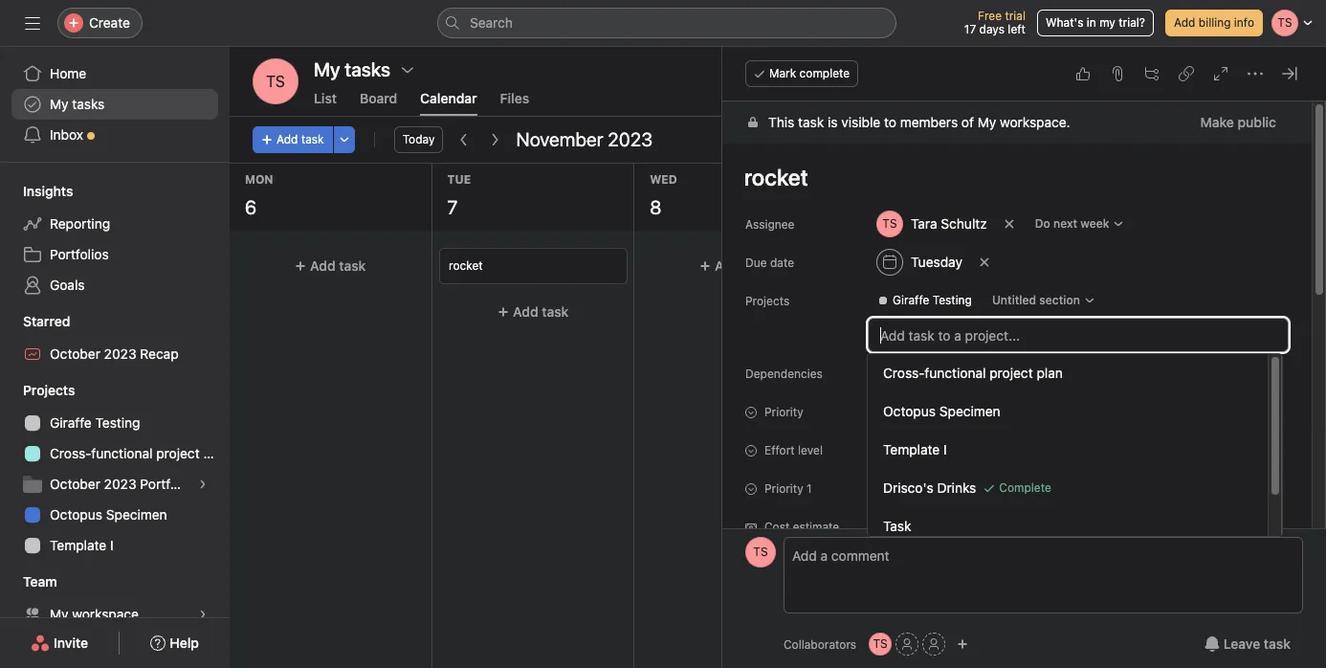 Task type: locate. For each thing, give the bounding box(es) containing it.
1 horizontal spatial giraffe
[[893, 293, 930, 307]]

level
[[798, 443, 823, 458]]

ts down 'cost'
[[754, 545, 768, 559]]

inbox link
[[11, 120, 218, 150]]

1 horizontal spatial projects
[[746, 294, 790, 308]]

my inside global element
[[50, 96, 68, 112]]

projects up cross-
[[23, 382, 75, 398]]

november
[[516, 128, 603, 150]]

0 vertical spatial giraffe
[[893, 293, 930, 307]]

1 vertical spatial october
[[50, 476, 100, 492]]

ts button right the collaborators
[[869, 633, 892, 656]]

giraffe testing inside projects element
[[50, 414, 140, 431]]

12
[[1292, 196, 1312, 218]]

giraffe testing inside rocket dialog
[[893, 293, 972, 307]]

cross-
[[50, 445, 91, 461]]

in
[[1087, 15, 1097, 30]]

leave task
[[1224, 636, 1291, 652]]

2023 for october 2023 portfolio
[[104, 476, 136, 492]]

my tasks
[[50, 96, 105, 112]]

giraffe down tuesday "dropdown button"
[[893, 293, 930, 307]]

hide sidebar image
[[25, 15, 40, 31]]

home
[[50, 65, 86, 81]]

portfolios link
[[11, 239, 218, 270]]

0 vertical spatial priority
[[765, 405, 804, 419]]

1 vertical spatial ts button
[[746, 537, 776, 568]]

0 horizontal spatial giraffe testing
[[50, 414, 140, 431]]

to
[[884, 114, 897, 130]]

my right the of
[[978, 114, 997, 130]]

mon 6
[[245, 172, 273, 218]]

main content containing this task is visible to members of my workspace.
[[723, 101, 1312, 668]]

complete
[[800, 66, 850, 80]]

ts for the middle ts button
[[754, 545, 768, 559]]

8
[[650, 196, 662, 218]]

2 vertical spatial my
[[50, 606, 68, 622]]

list link
[[314, 90, 337, 116]]

0 horizontal spatial projects
[[23, 382, 75, 398]]

add inside rocket dialog
[[877, 366, 899, 380]]

giraffe testing link
[[870, 291, 980, 310], [11, 408, 218, 438]]

october 2023 portfolio
[[50, 476, 192, 492]]

1 priority from the top
[[765, 405, 804, 419]]

1 october from the top
[[50, 346, 100, 362]]

this task is visible to members of my workspace.
[[769, 114, 1071, 130]]

2023 left recap in the left of the page
[[104, 346, 136, 362]]

0 vertical spatial giraffe testing link
[[870, 291, 980, 310]]

1 vertical spatial giraffe testing
[[50, 414, 140, 431]]

today button
[[394, 126, 444, 153]]

0 horizontal spatial ts
[[266, 73, 285, 90]]

ts button down 'cost'
[[746, 537, 776, 568]]

ts left list
[[266, 73, 285, 90]]

7
[[448, 196, 458, 218]]

main content
[[723, 101, 1312, 668]]

effort level
[[765, 443, 823, 458]]

workspace.
[[1000, 114, 1071, 130]]

untitled section button
[[984, 287, 1105, 314]]

0 vertical spatial my
[[50, 96, 68, 112]]

0 vertical spatial ts
[[266, 73, 285, 90]]

task
[[798, 114, 824, 130], [301, 132, 324, 146], [339, 257, 366, 274], [744, 257, 771, 274], [947, 257, 974, 274], [542, 303, 569, 320], [1264, 636, 1291, 652]]

remove assignee image
[[1004, 218, 1015, 230]]

week
[[1081, 216, 1110, 231]]

do next week
[[1035, 216, 1110, 231]]

clear due date image
[[979, 257, 991, 268]]

october down starred
[[50, 346, 100, 362]]

search
[[470, 14, 513, 31]]

projects button
[[0, 381, 75, 400]]

2023 inside starred "element"
[[104, 346, 136, 362]]

calendar
[[420, 90, 477, 106]]

giraffe testing down tuesday in the top of the page
[[893, 293, 972, 307]]

add or remove collaborators image
[[957, 638, 969, 650]]

rocket dialog
[[723, 47, 1327, 668]]

giraffe inside rocket dialog
[[893, 293, 930, 307]]

2 horizontal spatial ts
[[873, 637, 888, 651]]

giraffe testing link up "functional"
[[11, 408, 218, 438]]

priority
[[765, 405, 804, 419], [765, 481, 804, 496]]

visible
[[842, 114, 881, 130]]

search button
[[437, 8, 897, 38]]

1 horizontal spatial giraffe testing
[[893, 293, 972, 307]]

reporting link
[[11, 209, 218, 239]]

untitled
[[993, 293, 1037, 307]]

testing down tuesday in the top of the page
[[933, 293, 972, 307]]

add
[[1174, 15, 1196, 30], [277, 132, 298, 146], [310, 257, 336, 274], [715, 257, 741, 274], [918, 257, 943, 274], [513, 303, 538, 320], [877, 366, 899, 380]]

2023 inside projects element
[[104, 476, 136, 492]]

2 vertical spatial 2023
[[104, 476, 136, 492]]

invite
[[54, 635, 88, 651]]

cost estimate
[[765, 520, 840, 534]]

1 vertical spatial giraffe
[[50, 414, 92, 431]]

1 vertical spatial testing
[[95, 414, 140, 431]]

priority down dependencies
[[765, 405, 804, 419]]

1 horizontal spatial giraffe testing link
[[870, 291, 980, 310]]

1 vertical spatial 2023
[[104, 346, 136, 362]]

my workspace
[[50, 606, 139, 622]]

my
[[50, 96, 68, 112], [978, 114, 997, 130], [50, 606, 68, 622]]

2023 for october 2023 recap
[[104, 346, 136, 362]]

date
[[771, 256, 795, 270]]

mark complete button
[[746, 60, 859, 87]]

1 vertical spatial ts
[[754, 545, 768, 559]]

0 vertical spatial october
[[50, 346, 100, 362]]

giraffe testing link down tuesday "dropdown button"
[[870, 291, 980, 310]]

wed
[[650, 172, 677, 187]]

projects inside dropdown button
[[23, 382, 75, 398]]

17
[[965, 22, 977, 36]]

ts button left list
[[253, 58, 299, 104]]

giraffe testing up cross-
[[50, 414, 140, 431]]

0 vertical spatial projects
[[746, 294, 790, 308]]

october
[[50, 346, 100, 362], [50, 476, 100, 492]]

specimen
[[106, 506, 167, 523]]

2 priority from the top
[[765, 481, 804, 496]]

my for my tasks
[[50, 96, 68, 112]]

days
[[980, 22, 1005, 36]]

my left tasks
[[50, 96, 68, 112]]

public
[[1238, 114, 1277, 130]]

tuesday
[[911, 254, 963, 270]]

1 vertical spatial projects
[[23, 382, 75, 398]]

1 vertical spatial priority
[[765, 481, 804, 496]]

0 vertical spatial giraffe testing
[[893, 293, 972, 307]]

recap
[[140, 346, 179, 362]]

board link
[[360, 90, 397, 116]]

next
[[1054, 216, 1078, 231]]

ts right the collaborators
[[873, 637, 888, 651]]

home link
[[11, 58, 218, 89]]

0 vertical spatial 2023
[[608, 128, 653, 150]]

2023
[[608, 128, 653, 150], [104, 346, 136, 362], [104, 476, 136, 492]]

2 horizontal spatial ts button
[[869, 633, 892, 656]]

0 horizontal spatial giraffe
[[50, 414, 92, 431]]

2023 up the wed
[[608, 128, 653, 150]]

6
[[245, 196, 257, 218]]

giraffe testing
[[893, 293, 972, 307], [50, 414, 140, 431]]

priority left 1
[[765, 481, 804, 496]]

0 vertical spatial testing
[[933, 293, 972, 307]]

priority for priority
[[765, 405, 804, 419]]

october up octopus
[[50, 476, 100, 492]]

my inside the teams element
[[50, 606, 68, 622]]

calendar link
[[420, 90, 477, 116]]

plan
[[203, 445, 230, 461]]

1 horizontal spatial ts button
[[746, 537, 776, 568]]

2 october from the top
[[50, 476, 100, 492]]

teams element
[[0, 565, 230, 634]]

0 horizontal spatial ts button
[[253, 58, 299, 104]]

october inside starred "element"
[[50, 346, 100, 362]]

october inside projects element
[[50, 476, 100, 492]]

next week image
[[488, 132, 503, 147]]

invite button
[[18, 626, 101, 660]]

testing up "functional"
[[95, 414, 140, 431]]

create button
[[57, 8, 143, 38]]

tuesday button
[[868, 245, 972, 280]]

0 likes. click to like this task image
[[1076, 66, 1091, 81]]

0 horizontal spatial giraffe testing link
[[11, 408, 218, 438]]

2 vertical spatial ts
[[873, 637, 888, 651]]

giraffe testing link inside rocket dialog
[[870, 291, 980, 310]]

my up invite 'button'
[[50, 606, 68, 622]]

2023 down cross-functional project plan link
[[104, 476, 136, 492]]

1 vertical spatial my
[[978, 114, 997, 130]]

mark
[[770, 66, 797, 80]]

mon
[[245, 172, 273, 187]]

1 horizontal spatial ts
[[754, 545, 768, 559]]

giraffe up cross-
[[50, 414, 92, 431]]

1 horizontal spatial testing
[[933, 293, 972, 307]]

do next week button
[[1027, 211, 1134, 237]]

show options image
[[400, 62, 416, 78]]

0 horizontal spatial testing
[[95, 414, 140, 431]]

projects down due date
[[746, 294, 790, 308]]

estimate
[[793, 520, 840, 534]]



Task type: vqa. For each thing, say whether or not it's contained in the screenshot.
My workspace
yes



Task type: describe. For each thing, give the bounding box(es) containing it.
Add task to a project... text field
[[868, 318, 1289, 352]]

section
[[1040, 293, 1081, 307]]

priority for priority 1
[[765, 481, 804, 496]]

effort
[[765, 443, 795, 458]]

task inside button
[[1264, 636, 1291, 652]]

make
[[1201, 114, 1235, 130]]

tue 7
[[448, 172, 471, 218]]

starred button
[[0, 312, 70, 331]]

more actions image
[[339, 134, 350, 145]]

template i link
[[11, 530, 218, 561]]

Cost estimate text field
[[868, 509, 1098, 544]]

my tasks
[[314, 58, 391, 80]]

search list box
[[437, 8, 897, 38]]

see details, my workspace image
[[197, 609, 209, 620]]

due
[[746, 256, 767, 270]]

collaborators
[[784, 637, 857, 651]]

my
[[1100, 15, 1116, 30]]

october for october 2023 recap
[[50, 346, 100, 362]]

dependencies
[[902, 366, 980, 380]]

cross-functional project plan
[[50, 445, 230, 461]]

trial
[[1005, 9, 1026, 23]]

my workspace link
[[11, 599, 218, 630]]

octopus specimen link
[[11, 500, 218, 530]]

team
[[23, 573, 57, 590]]

projects element
[[0, 373, 230, 565]]

assignee
[[746, 217, 795, 232]]

Task Name text field
[[732, 155, 1289, 199]]

my tasks link
[[11, 89, 218, 120]]

add billing info
[[1174, 15, 1255, 30]]

what's in my trial? button
[[1038, 10, 1154, 36]]

leave task button
[[1192, 627, 1304, 661]]

insights
[[23, 183, 73, 199]]

my inside rocket dialog
[[978, 114, 997, 130]]

projects inside rocket dialog
[[746, 294, 790, 308]]

copy task link image
[[1179, 66, 1195, 81]]

create
[[89, 14, 130, 31]]

october 2023 portfolio link
[[11, 469, 218, 500]]

add billing info button
[[1166, 10, 1264, 36]]

0 vertical spatial ts button
[[253, 58, 299, 104]]

template
[[50, 537, 107, 553]]

due date
[[746, 256, 795, 270]]

ts for topmost ts button
[[266, 73, 285, 90]]

workspace
[[72, 606, 139, 622]]

octopus specimen
[[50, 506, 167, 523]]

functional
[[91, 445, 153, 461]]

priority 1
[[765, 481, 812, 496]]

add subtask image
[[1145, 66, 1160, 81]]

of
[[962, 114, 974, 130]]

add dependencies button
[[868, 360, 988, 387]]

untitled section
[[993, 293, 1081, 307]]

october 2023 recap
[[50, 346, 179, 362]]

my for my workspace
[[50, 606, 68, 622]]

tara
[[911, 215, 938, 232]]

files
[[500, 90, 530, 106]]

ts for the bottom ts button
[[873, 637, 888, 651]]

make public button
[[1188, 105, 1289, 140]]

help button
[[138, 626, 211, 660]]

make public
[[1201, 114, 1277, 130]]

project
[[156, 445, 200, 461]]

attachments: add a file to this task, rocket image
[[1110, 66, 1126, 81]]

10
[[1055, 196, 1075, 218]]

main content inside rocket dialog
[[723, 101, 1312, 668]]

more actions for this task image
[[1248, 66, 1264, 81]]

tara schultz button
[[868, 207, 996, 241]]

previous week image
[[457, 132, 472, 147]]

team button
[[0, 572, 57, 592]]

portfolios
[[50, 246, 109, 262]]

full screen image
[[1214, 66, 1229, 81]]

left
[[1008, 22, 1026, 36]]

starred element
[[0, 304, 230, 373]]

2023 for november 2023
[[608, 128, 653, 150]]

global element
[[0, 47, 230, 162]]

board
[[360, 90, 397, 106]]

giraffe inside projects element
[[50, 414, 92, 431]]

testing inside rocket dialog
[[933, 293, 972, 307]]

october 2023 recap link
[[11, 339, 218, 369]]

october for october 2023 portfolio
[[50, 476, 100, 492]]

see details, october 2023 portfolio image
[[197, 479, 209, 490]]

2 vertical spatial ts button
[[869, 633, 892, 656]]

billing
[[1199, 15, 1231, 30]]

free trial 17 days left
[[965, 9, 1026, 36]]

schultz
[[941, 215, 988, 232]]

list
[[314, 90, 337, 106]]

mark complete
[[770, 66, 850, 80]]

goals
[[50, 277, 85, 293]]

tara schultz
[[911, 215, 988, 232]]

testing inside projects element
[[95, 414, 140, 431]]

tue
[[448, 172, 471, 187]]

help
[[170, 635, 199, 651]]

octopus
[[50, 506, 102, 523]]

november 2023
[[516, 128, 653, 150]]

info
[[1235, 15, 1255, 30]]

do
[[1035, 216, 1051, 231]]

sun
[[1292, 172, 1318, 187]]

close details image
[[1283, 66, 1298, 81]]

insights element
[[0, 174, 230, 304]]

sun 12
[[1292, 172, 1318, 218]]

dependencies
[[746, 367, 823, 381]]

tasks
[[72, 96, 105, 112]]

portfolio
[[140, 476, 192, 492]]

files link
[[500, 90, 530, 116]]

insights button
[[0, 182, 73, 201]]

template i
[[50, 537, 114, 553]]

goals link
[[11, 270, 218, 301]]

1 vertical spatial giraffe testing link
[[11, 408, 218, 438]]

add dependencies
[[877, 366, 980, 380]]

what's in my trial?
[[1046, 15, 1146, 30]]

trial?
[[1119, 15, 1146, 30]]



